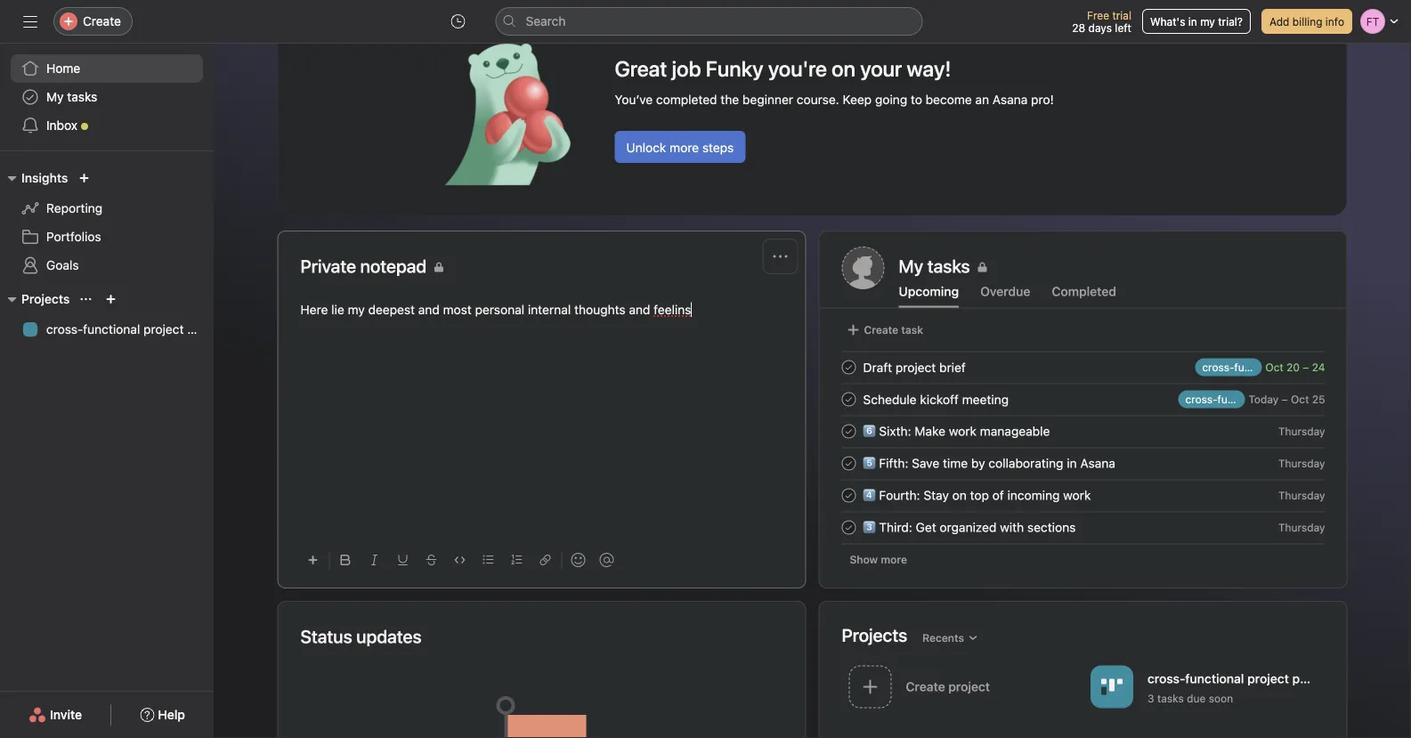 Task type: vqa. For each thing, say whether or not it's contained in the screenshot.
Plan corresponding to cross-functional project plan 3 tasks due soon
yes



Task type: locate. For each thing, give the bounding box(es) containing it.
2 vertical spatial completed image
[[838, 453, 860, 474]]

work up sections in the right of the page
[[1063, 488, 1091, 502]]

completed checkbox left the draft
[[838, 357, 860, 378]]

2 completed image from the top
[[838, 421, 860, 442]]

0 horizontal spatial and
[[418, 302, 440, 317]]

1 completed image from the top
[[838, 389, 860, 410]]

projects left recents
[[842, 625, 907, 645]]

create inside dropdown button
[[83, 14, 121, 28]]

organized
[[940, 520, 997, 534]]

upcoming
[[899, 284, 959, 299]]

overdue button
[[980, 284, 1030, 308]]

Completed checkbox
[[838, 357, 860, 378], [838, 389, 860, 410], [838, 453, 860, 474]]

0 horizontal spatial functional
[[83, 322, 140, 337]]

more right the show
[[881, 553, 907, 566]]

1 horizontal spatial asana
[[1080, 456, 1115, 470]]

hide sidebar image
[[23, 14, 37, 28]]

completed image left "5️⃣"
[[838, 453, 860, 474]]

2 completed checkbox from the top
[[838, 485, 860, 506]]

0 vertical spatial functional
[[83, 322, 140, 337]]

asana
[[993, 92, 1028, 107], [1080, 456, 1115, 470]]

create inside button
[[864, 324, 898, 336]]

on up you've completed the beginner course. keep going to become an asana pro!
[[832, 56, 856, 81]]

1 vertical spatial completed image
[[838, 485, 860, 506]]

functional for cross-functional project plan 3 tasks due soon
[[1185, 671, 1244, 686]]

what's in my trial? button
[[1142, 9, 1251, 34]]

1 horizontal spatial functional
[[1185, 671, 1244, 686]]

collaborating
[[989, 456, 1063, 470]]

and
[[418, 302, 440, 317], [629, 302, 650, 317]]

3 thursday from the top
[[1278, 489, 1325, 502]]

1 vertical spatial in
[[1067, 456, 1077, 470]]

0 vertical spatial project
[[143, 322, 184, 337]]

create up home link
[[83, 14, 121, 28]]

third:
[[879, 520, 912, 534]]

cross- down the show options, current sort, top image
[[46, 322, 83, 337]]

my inside button
[[1200, 15, 1215, 28]]

0 horizontal spatial –
[[1282, 393, 1288, 406]]

1 vertical spatial completed checkbox
[[838, 389, 860, 410]]

new image
[[79, 173, 89, 183]]

1 completed checkbox from the top
[[838, 421, 860, 442]]

6️⃣
[[863, 424, 876, 438]]

2 vertical spatial completed checkbox
[[838, 453, 860, 474]]

completed checkbox for 3️⃣
[[838, 517, 860, 538]]

1 horizontal spatial tasks
[[1157, 692, 1184, 704]]

1 horizontal spatial more
[[881, 553, 907, 566]]

my for lie
[[348, 302, 365, 317]]

5️⃣ fifth: save time by collaborating in asana
[[863, 456, 1115, 470]]

4 thursday from the top
[[1278, 521, 1325, 534]]

thoughts
[[574, 302, 626, 317]]

2 vertical spatial completed checkbox
[[838, 517, 860, 538]]

2 completed image from the top
[[838, 485, 860, 506]]

1 horizontal spatial plan
[[1292, 671, 1317, 686]]

completed image left 4️⃣
[[838, 485, 860, 506]]

lie
[[331, 302, 344, 317]]

project for cross-functional project plan 3 tasks due soon
[[1247, 671, 1289, 686]]

completed image for 3️⃣
[[838, 517, 860, 538]]

projects down goals
[[21, 292, 70, 306]]

–
[[1303, 361, 1309, 373], [1282, 393, 1288, 406]]

asana right collaborating
[[1080, 456, 1115, 470]]

tasks right 3 at the right bottom
[[1157, 692, 1184, 704]]

3 completed image from the top
[[838, 517, 860, 538]]

1 horizontal spatial on
[[952, 488, 967, 502]]

oct left 20
[[1265, 361, 1284, 373]]

1 vertical spatial my
[[348, 302, 365, 317]]

code image
[[455, 555, 465, 565]]

bulleted list image
[[483, 555, 494, 565]]

completed checkbox for 5️⃣
[[838, 453, 860, 474]]

1 vertical spatial completed checkbox
[[838, 485, 860, 506]]

great
[[615, 56, 667, 81]]

0 vertical spatial completed checkbox
[[838, 421, 860, 442]]

plan inside the cross-functional project plan 3 tasks due soon
[[1292, 671, 1317, 686]]

show
[[850, 553, 878, 566]]

sixth:
[[879, 424, 911, 438]]

Completed checkbox
[[838, 421, 860, 442], [838, 485, 860, 506], [838, 517, 860, 538]]

1 horizontal spatial –
[[1303, 361, 1309, 373]]

1 vertical spatial cross-
[[1148, 671, 1185, 686]]

1 vertical spatial work
[[1063, 488, 1091, 502]]

0 vertical spatial oct
[[1265, 361, 1284, 373]]

oct
[[1265, 361, 1284, 373], [1291, 393, 1309, 406]]

0 vertical spatial in
[[1188, 15, 1197, 28]]

3 thursday button from the top
[[1278, 489, 1325, 502]]

info
[[1326, 15, 1344, 28]]

3 completed image from the top
[[838, 453, 860, 474]]

1 vertical spatial completed image
[[838, 421, 860, 442]]

create left 'task'
[[864, 324, 898, 336]]

create task
[[864, 324, 923, 336]]

tasks
[[67, 89, 97, 104], [1157, 692, 1184, 704]]

keep
[[843, 92, 872, 107]]

project
[[143, 322, 184, 337], [896, 360, 936, 375], [1247, 671, 1289, 686]]

0 horizontal spatial on
[[832, 56, 856, 81]]

meeting
[[962, 392, 1009, 407]]

0 vertical spatial cross-
[[46, 322, 83, 337]]

toolbar
[[300, 540, 783, 580]]

0 horizontal spatial projects
[[21, 292, 70, 306]]

and left most
[[418, 302, 440, 317]]

0 horizontal spatial tasks
[[67, 89, 97, 104]]

0 vertical spatial create
[[83, 14, 121, 28]]

1 horizontal spatial work
[[1063, 488, 1091, 502]]

0 horizontal spatial in
[[1067, 456, 1077, 470]]

1 vertical spatial create
[[864, 324, 898, 336]]

0 vertical spatial plan
[[187, 322, 212, 337]]

completed image for schedule
[[838, 389, 860, 410]]

2 vertical spatial completed image
[[838, 517, 860, 538]]

italics image
[[369, 555, 380, 565]]

goals link
[[11, 251, 203, 280]]

3️⃣ third: get organized with sections
[[863, 520, 1076, 534]]

thursday button for 5️⃣ fifth: save time by collaborating in asana
[[1278, 457, 1325, 470]]

in
[[1188, 15, 1197, 28], [1067, 456, 1077, 470]]

plan inside projects element
[[187, 322, 212, 337]]

completed image left 3️⃣
[[838, 517, 860, 538]]

reporting link
[[11, 194, 203, 223]]

0 horizontal spatial project
[[143, 322, 184, 337]]

0 vertical spatial more
[[670, 140, 699, 155]]

in right collaborating
[[1067, 456, 1077, 470]]

0 vertical spatial asana
[[993, 92, 1028, 107]]

0 horizontal spatial asana
[[993, 92, 1028, 107]]

2 thursday from the top
[[1278, 457, 1325, 470]]

left
[[1115, 21, 1132, 34]]

completed checkbox left 4️⃣
[[838, 485, 860, 506]]

1 vertical spatial functional
[[1185, 671, 1244, 686]]

– left 24
[[1303, 361, 1309, 373]]

work right make
[[949, 424, 977, 438]]

2 and from the left
[[629, 302, 650, 317]]

functional down new project or portfolio image
[[83, 322, 140, 337]]

0 vertical spatial my
[[1200, 15, 1215, 28]]

2 vertical spatial project
[[1247, 671, 1289, 686]]

my for in
[[1200, 15, 1215, 28]]

underline image
[[398, 555, 408, 565]]

in right what's
[[1188, 15, 1197, 28]]

you've
[[615, 92, 653, 107]]

my tasks
[[46, 89, 97, 104]]

plan for cross-functional project plan 3 tasks due soon
[[1292, 671, 1317, 686]]

0 horizontal spatial cross-
[[46, 322, 83, 337]]

cross-functional project plan 3 tasks due soon
[[1148, 671, 1317, 704]]

0 vertical spatial –
[[1303, 361, 1309, 373]]

0 horizontal spatial my
[[348, 302, 365, 317]]

cross- up 3 at the right bottom
[[1148, 671, 1185, 686]]

0 vertical spatial work
[[949, 424, 977, 438]]

home link
[[11, 54, 203, 83]]

0 vertical spatial tasks
[[67, 89, 97, 104]]

1 thursday button from the top
[[1278, 425, 1325, 438]]

0 vertical spatial projects
[[21, 292, 70, 306]]

funky
[[706, 56, 763, 81]]

you've completed the beginner course. keep going to become an asana pro!
[[615, 92, 1054, 107]]

on
[[832, 56, 856, 81], [952, 488, 967, 502]]

0 horizontal spatial create
[[83, 14, 121, 28]]

0 vertical spatial completed image
[[838, 389, 860, 410]]

more
[[670, 140, 699, 155], [881, 553, 907, 566]]

completed checkbox left 6️⃣
[[838, 421, 860, 442]]

thursday
[[1278, 425, 1325, 438], [1278, 457, 1325, 470], [1278, 489, 1325, 502], [1278, 521, 1325, 534]]

with
[[1000, 520, 1024, 534]]

days
[[1088, 21, 1112, 34]]

1 vertical spatial plan
[[1292, 671, 1317, 686]]

0 horizontal spatial more
[[670, 140, 699, 155]]

2 completed checkbox from the top
[[838, 389, 860, 410]]

functional
[[83, 322, 140, 337], [1185, 671, 1244, 686]]

of
[[992, 488, 1004, 502]]

1 completed checkbox from the top
[[838, 357, 860, 378]]

4 thursday button from the top
[[1278, 521, 1325, 534]]

– right today
[[1282, 393, 1288, 406]]

completed image left the draft
[[838, 357, 860, 378]]

due
[[1187, 692, 1206, 704]]

1 vertical spatial projects
[[842, 625, 907, 645]]

3 completed checkbox from the top
[[838, 453, 860, 474]]

1 completed image from the top
[[838, 357, 860, 378]]

functional inside the cross-functional project plan 3 tasks due soon
[[1185, 671, 1244, 686]]

completed image
[[838, 389, 860, 410], [838, 421, 860, 442], [838, 453, 860, 474]]

1 vertical spatial project
[[896, 360, 936, 375]]

oct left 25
[[1291, 393, 1309, 406]]

1 vertical spatial tasks
[[1157, 692, 1184, 704]]

0 vertical spatial completed checkbox
[[838, 357, 860, 378]]

more for show
[[881, 553, 907, 566]]

1 horizontal spatial cross-
[[1148, 671, 1185, 686]]

3 completed checkbox from the top
[[838, 517, 860, 538]]

tasks inside global element
[[67, 89, 97, 104]]

2 thursday button from the top
[[1278, 457, 1325, 470]]

recents button
[[914, 625, 986, 650]]

by
[[971, 456, 985, 470]]

more left steps
[[670, 140, 699, 155]]

completed image left schedule
[[838, 389, 860, 410]]

thursday for 3️⃣ third: get organized with sections
[[1278, 521, 1325, 534]]

search list box
[[495, 7, 923, 36]]

tasks right the my
[[67, 89, 97, 104]]

create for create
[[83, 14, 121, 28]]

status updates
[[300, 626, 422, 647]]

my tasks link
[[899, 254, 1324, 279]]

here lie my deepest and most personal internal thoughts and feelin
[[300, 302, 685, 317]]

projects element
[[0, 283, 214, 347]]

completed checkbox left 3️⃣
[[838, 517, 860, 538]]

1 horizontal spatial projects
[[842, 625, 907, 645]]

numbered list image
[[511, 555, 522, 565]]

my right lie
[[348, 302, 365, 317]]

0 vertical spatial completed image
[[838, 357, 860, 378]]

personal
[[475, 302, 525, 317]]

completed image left 6️⃣
[[838, 421, 860, 442]]

fifth:
[[879, 456, 908, 470]]

1 horizontal spatial oct
[[1291, 393, 1309, 406]]

1 horizontal spatial my
[[1200, 15, 1215, 28]]

thursday button
[[1278, 425, 1325, 438], [1278, 457, 1325, 470], [1278, 489, 1325, 502], [1278, 521, 1325, 534]]

completed checkbox left "5️⃣"
[[838, 453, 860, 474]]

0 vertical spatial on
[[832, 56, 856, 81]]

on left top at bottom right
[[952, 488, 967, 502]]

what's in my trial?
[[1150, 15, 1243, 28]]

1 thursday from the top
[[1278, 425, 1325, 438]]

strikethrough image
[[426, 555, 437, 565]]

completed checkbox left schedule
[[838, 389, 860, 410]]

20
[[1287, 361, 1300, 373]]

insights button
[[0, 167, 68, 189]]

1 horizontal spatial and
[[629, 302, 650, 317]]

functional inside projects element
[[83, 322, 140, 337]]

add profile photo image
[[842, 247, 885, 289]]

create project
[[906, 679, 990, 694]]

project inside the cross-functional project plan 3 tasks due soon
[[1247, 671, 1289, 686]]

0 horizontal spatial work
[[949, 424, 977, 438]]

cross- inside cross-functional project plan link
[[46, 322, 83, 337]]

fourth:
[[879, 488, 920, 502]]

draft
[[863, 360, 892, 375]]

completed image
[[838, 357, 860, 378], [838, 485, 860, 506], [838, 517, 860, 538]]

cross-
[[46, 322, 83, 337], [1148, 671, 1185, 686]]

my left trial?
[[1200, 15, 1215, 28]]

asana right the an
[[993, 92, 1028, 107]]

pro!
[[1031, 92, 1054, 107]]

cross- inside the cross-functional project plan 3 tasks due soon
[[1148, 671, 1185, 686]]

0 horizontal spatial plan
[[187, 322, 212, 337]]

and left feelin
[[629, 302, 650, 317]]

thursday button for 4️⃣ fourth: stay on top of incoming work
[[1278, 489, 1325, 502]]

2 horizontal spatial project
[[1247, 671, 1289, 686]]

free trial 28 days left
[[1072, 9, 1132, 34]]

1 horizontal spatial create
[[864, 324, 898, 336]]

plan
[[187, 322, 212, 337], [1292, 671, 1317, 686]]

1 vertical spatial more
[[881, 553, 907, 566]]

thursday button for 6️⃣ sixth: make work manageable
[[1278, 425, 1325, 438]]

upcoming button
[[899, 284, 959, 308]]

soon
[[1209, 692, 1233, 704]]

completed checkbox for 4️⃣
[[838, 485, 860, 506]]

5️⃣
[[863, 456, 876, 470]]

functional up soon at the bottom right
[[1185, 671, 1244, 686]]

my
[[1200, 15, 1215, 28], [348, 302, 365, 317]]

create
[[83, 14, 121, 28], [864, 324, 898, 336]]

1 horizontal spatial in
[[1188, 15, 1197, 28]]



Task type: describe. For each thing, give the bounding box(es) containing it.
completed image for 4️⃣
[[838, 485, 860, 506]]

3️⃣
[[863, 520, 876, 534]]

unlock more steps
[[626, 140, 734, 155]]

feelin
[[654, 302, 685, 317]]

1 vertical spatial oct
[[1291, 393, 1309, 406]]

an
[[975, 92, 989, 107]]

today
[[1249, 393, 1279, 406]]

completed image for 6️⃣
[[838, 421, 860, 442]]

steps
[[702, 140, 734, 155]]

tasks inside the cross-functional project plan 3 tasks due soon
[[1157, 692, 1184, 704]]

show options, current sort, top image
[[80, 294, 91, 304]]

show more button
[[842, 547, 915, 572]]

search button
[[495, 7, 923, 36]]

help button
[[128, 699, 197, 731]]

1 and from the left
[[418, 302, 440, 317]]

great job funky you're on your way!
[[615, 56, 951, 81]]

stay
[[924, 488, 949, 502]]

portfolios
[[46, 229, 101, 244]]

overdue
[[980, 284, 1030, 299]]

top
[[970, 488, 989, 502]]

at mention image
[[600, 553, 614, 567]]

create button
[[53, 7, 133, 36]]

my tasks link
[[11, 83, 203, 111]]

my tasks
[[899, 256, 970, 276]]

unlock
[[626, 140, 666, 155]]

3
[[1148, 692, 1154, 704]]

4️⃣ fourth: stay on top of incoming work
[[863, 488, 1091, 502]]

project for cross-functional project plan
[[143, 322, 184, 337]]

functional for cross-functional project plan
[[83, 322, 140, 337]]

your way!
[[860, 56, 951, 81]]

private notepad
[[300, 256, 427, 276]]

notepad
[[360, 256, 427, 276]]

link image
[[540, 555, 551, 565]]

most
[[443, 302, 472, 317]]

completed checkbox for schedule
[[838, 389, 860, 410]]

insert an object image
[[308, 555, 318, 565]]

plan for cross-functional project plan
[[187, 322, 212, 337]]

become
[[926, 92, 972, 107]]

you're
[[768, 56, 827, 81]]

reporting
[[46, 201, 102, 215]]

trial?
[[1218, 15, 1243, 28]]

1 vertical spatial –
[[1282, 393, 1288, 406]]

0 horizontal spatial oct
[[1265, 361, 1284, 373]]

more for unlock
[[670, 140, 699, 155]]

thursday for 5️⃣ fifth: save time by collaborating in asana
[[1278, 457, 1325, 470]]

private
[[300, 256, 356, 276]]

1 vertical spatial asana
[[1080, 456, 1115, 470]]

thursday for 4️⃣ fourth: stay on top of incoming work
[[1278, 489, 1325, 502]]

create task button
[[842, 317, 928, 342]]

cross-functional project plan link
[[11, 315, 212, 344]]

board image
[[1101, 676, 1123, 698]]

cross-functional project plan
[[46, 322, 212, 337]]

28
[[1072, 21, 1085, 34]]

course.
[[797, 92, 839, 107]]

schedule
[[863, 392, 917, 407]]

global element
[[0, 44, 214, 150]]

get
[[916, 520, 936, 534]]

manageable
[[980, 424, 1050, 438]]

today – oct 25
[[1249, 393, 1325, 406]]

invite
[[50, 707, 82, 722]]

recents
[[923, 632, 964, 644]]

add billing info
[[1270, 15, 1344, 28]]

inbox link
[[11, 111, 203, 140]]

create project link
[[842, 660, 1084, 717]]

incoming
[[1007, 488, 1060, 502]]

show more
[[850, 553, 907, 566]]

invite button
[[17, 699, 94, 731]]

completed checkbox for draft
[[838, 357, 860, 378]]

home
[[46, 61, 80, 76]]

add
[[1270, 15, 1290, 28]]

thursday button for 3️⃣ third: get organized with sections
[[1278, 521, 1325, 534]]

completed image for draft
[[838, 357, 860, 378]]

6️⃣ sixth: make work manageable
[[863, 424, 1050, 438]]

kickoff
[[920, 392, 959, 407]]

completed
[[656, 92, 717, 107]]

going
[[875, 92, 907, 107]]

here
[[300, 302, 328, 317]]

actions image
[[773, 249, 787, 264]]

draft project brief
[[863, 360, 966, 375]]

what's
[[1150, 15, 1185, 28]]

inbox
[[46, 118, 77, 133]]

new project or portfolio image
[[105, 294, 116, 304]]

projects button
[[0, 288, 70, 310]]

history image
[[451, 14, 465, 28]]

time
[[943, 456, 968, 470]]

cross- for cross-functional project plan
[[46, 322, 83, 337]]

cross- for cross-functional project plan 3 tasks due soon
[[1148, 671, 1185, 686]]

emoji image
[[571, 553, 585, 567]]

thursday for 6️⃣ sixth: make work manageable
[[1278, 425, 1325, 438]]

beginner
[[743, 92, 793, 107]]

deepest
[[368, 302, 415, 317]]

schedule kickoff meeting
[[863, 392, 1009, 407]]

projects inside projects dropdown button
[[21, 292, 70, 306]]

4️⃣
[[863, 488, 876, 502]]

oct 20 – 24
[[1265, 361, 1325, 373]]

completed image for 5️⃣
[[838, 453, 860, 474]]

add billing info button
[[1262, 9, 1352, 34]]

1 horizontal spatial project
[[896, 360, 936, 375]]

task
[[901, 324, 923, 336]]

bold image
[[341, 555, 351, 565]]

1 vertical spatial on
[[952, 488, 967, 502]]

internal
[[528, 302, 571, 317]]

sections
[[1027, 520, 1076, 534]]

completed button
[[1052, 284, 1116, 308]]

search
[[526, 14, 566, 28]]

goals
[[46, 258, 79, 272]]

insights element
[[0, 162, 214, 283]]

free
[[1087, 9, 1109, 21]]

create for create task
[[864, 324, 898, 336]]

billing
[[1293, 15, 1323, 28]]

unlock more steps button
[[615, 131, 745, 163]]

completed checkbox for 6️⃣
[[838, 421, 860, 442]]

in inside button
[[1188, 15, 1197, 28]]

portfolios link
[[11, 223, 203, 251]]



